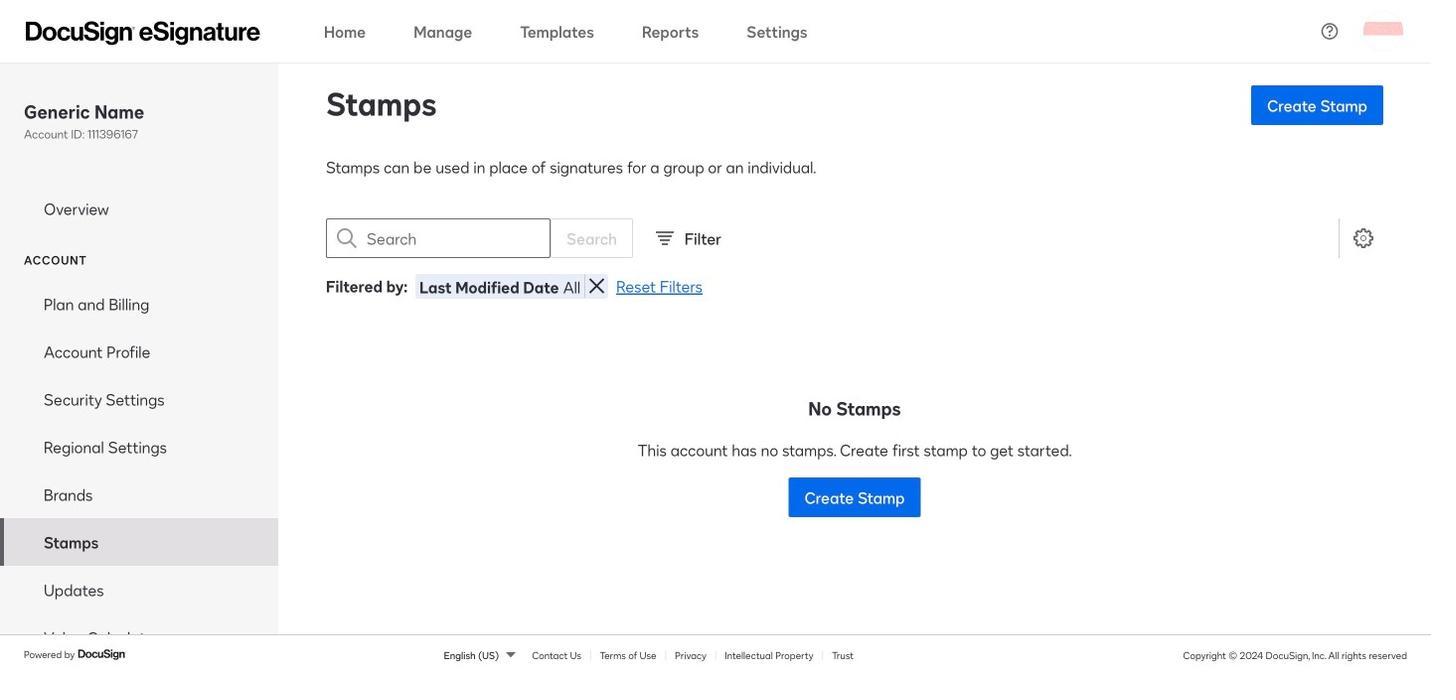 Task type: vqa. For each thing, say whether or not it's contained in the screenshot.
the 'Users and Groups' 'element'
no



Task type: locate. For each thing, give the bounding box(es) containing it.
docusign admin image
[[26, 21, 260, 45]]

account element
[[0, 280, 278, 662]]



Task type: describe. For each thing, give the bounding box(es) containing it.
docusign image
[[78, 647, 127, 663]]

your uploaded profile image image
[[1364, 11, 1403, 51]]

Search text field
[[367, 220, 550, 257]]



